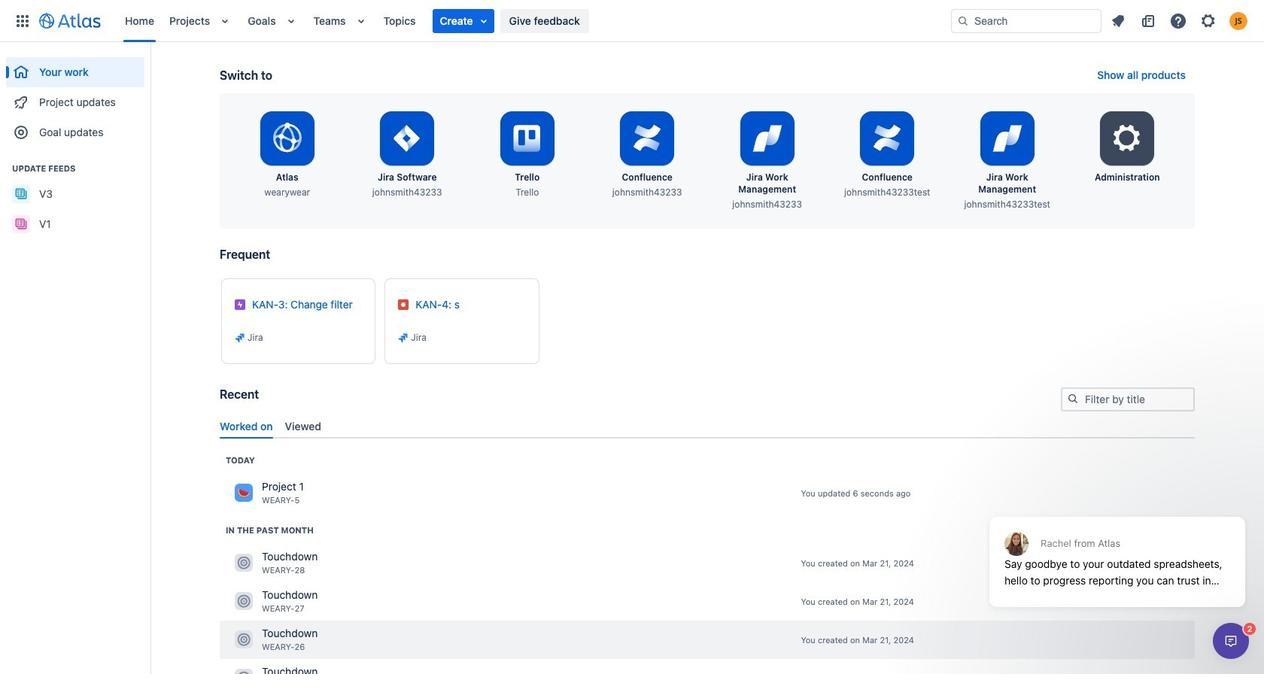 Task type: vqa. For each thing, say whether or not it's contained in the screenshot.
second group from the bottom
yes



Task type: describe. For each thing, give the bounding box(es) containing it.
heading for first townsquare image
[[226, 455, 255, 467]]

top element
[[9, 0, 952, 42]]

settings image
[[1110, 120, 1146, 157]]

account image
[[1230, 12, 1248, 30]]

1 townsquare image from the top
[[235, 484, 253, 502]]

help image
[[1170, 12, 1188, 30]]

2 townsquare image from the top
[[235, 593, 253, 611]]

1 townsquare image from the top
[[235, 554, 253, 572]]

0 vertical spatial heading
[[6, 163, 145, 175]]

0 horizontal spatial list
[[117, 0, 952, 42]]

search image
[[958, 15, 970, 27]]

heading for 1st townsquare icon from the top
[[226, 525, 314, 537]]

1 vertical spatial dialog
[[1214, 623, 1250, 659]]

Search field
[[952, 9, 1102, 33]]

switch to... image
[[14, 12, 32, 30]]

list item inside list
[[433, 9, 494, 33]]



Task type: locate. For each thing, give the bounding box(es) containing it.
None search field
[[952, 9, 1102, 33]]

1 group from the top
[[6, 42, 145, 152]]

heading
[[6, 163, 145, 175], [226, 455, 255, 467], [226, 525, 314, 537]]

Filter by title field
[[1063, 389, 1194, 410]]

3 townsquare image from the top
[[235, 670, 253, 675]]

banner
[[0, 0, 1265, 42]]

list
[[117, 0, 952, 42], [1105, 9, 1256, 33]]

settings image
[[1200, 12, 1218, 30]]

0 vertical spatial townsquare image
[[235, 554, 253, 572]]

0 vertical spatial dialog
[[982, 480, 1253, 619]]

jira image
[[234, 332, 246, 344]]

2 group from the top
[[6, 148, 145, 244]]

2 vertical spatial townsquare image
[[235, 670, 253, 675]]

jira image
[[234, 332, 246, 344], [398, 332, 410, 344], [398, 332, 410, 344]]

list item
[[433, 9, 494, 33]]

1 vertical spatial heading
[[226, 455, 255, 467]]

tab list
[[214, 414, 1201, 439]]

group
[[6, 42, 145, 152], [6, 148, 145, 244]]

1 vertical spatial townsquare image
[[235, 593, 253, 611]]

townsquare image
[[235, 554, 253, 572], [235, 631, 253, 649]]

search image
[[1067, 393, 1080, 405]]

1 vertical spatial townsquare image
[[235, 631, 253, 649]]

notifications image
[[1110, 12, 1128, 30]]

0 vertical spatial townsquare image
[[235, 484, 253, 502]]

2 townsquare image from the top
[[235, 631, 253, 649]]

dialog
[[982, 480, 1253, 619], [1214, 623, 1250, 659]]

1 horizontal spatial list
[[1105, 9, 1256, 33]]

townsquare image
[[235, 484, 253, 502], [235, 593, 253, 611], [235, 670, 253, 675]]

2 vertical spatial heading
[[226, 525, 314, 537]]



